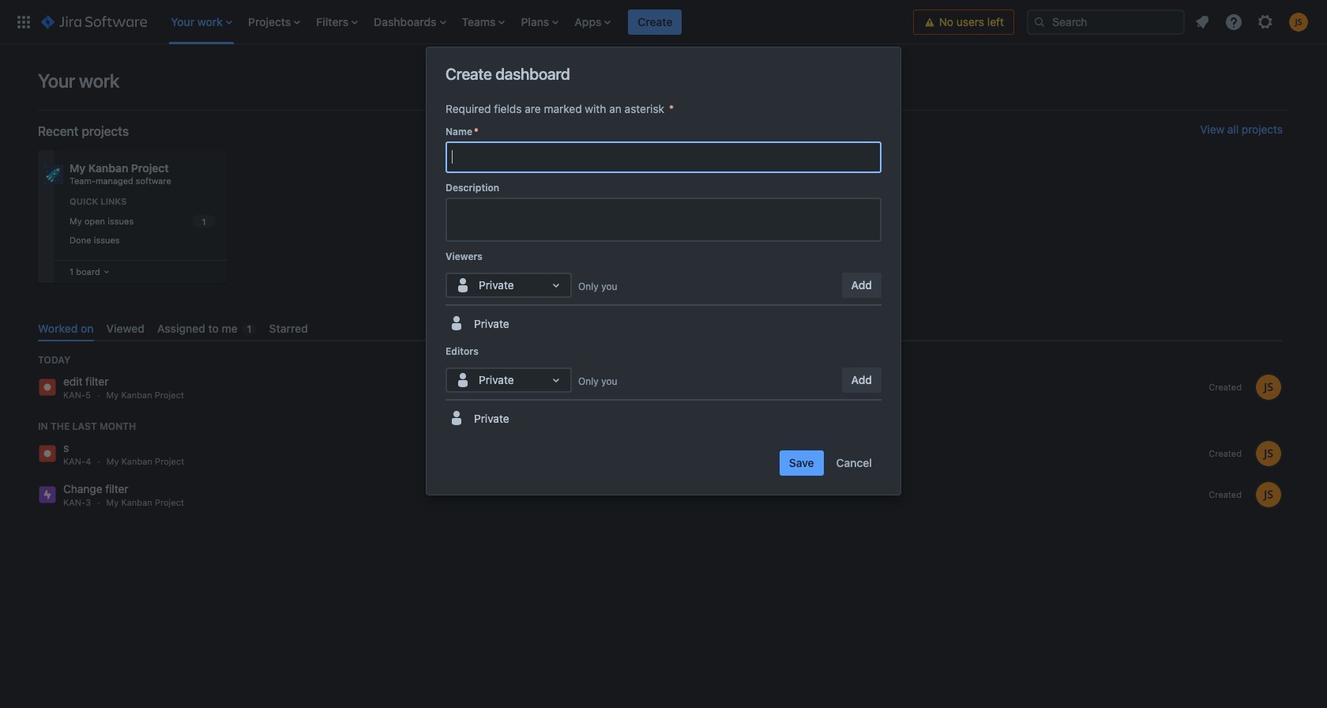 Task type: vqa. For each thing, say whether or not it's contained in the screenshot.
right on
no



Task type: describe. For each thing, give the bounding box(es) containing it.
4 list item from the left
[[369, 0, 451, 44]]

6 list item from the left
[[517, 0, 564, 44]]

7 list item from the left
[[570, 0, 616, 44]]

1 list item from the left
[[166, 0, 237, 44]]

primary element
[[9, 0, 914, 44]]

3 list item from the left
[[312, 0, 363, 44]]



Task type: locate. For each thing, give the bounding box(es) containing it.
2 list item from the left
[[244, 0, 305, 44]]

None text field
[[446, 198, 882, 242], [454, 277, 457, 293], [454, 372, 457, 388], [446, 198, 882, 242], [454, 277, 457, 293], [454, 372, 457, 388]]

list
[[163, 0, 914, 44], [1189, 8, 1318, 36]]

open image
[[547, 276, 566, 295]]

None field
[[447, 143, 881, 172]]

banner
[[0, 0, 1328, 44]]

jira software image
[[41, 12, 147, 31], [41, 12, 147, 31]]

group
[[780, 451, 882, 476]]

search image
[[1034, 15, 1047, 28]]

5 list item from the left
[[457, 0, 510, 44]]

None search field
[[1028, 9, 1186, 34]]

Search field
[[1028, 9, 1186, 34]]

0 horizontal spatial list
[[163, 0, 914, 44]]

tab list
[[32, 315, 1290, 342]]

1 horizontal spatial list
[[1189, 8, 1318, 36]]

8 list item from the left
[[629, 0, 683, 44]]

list item
[[166, 0, 237, 44], [244, 0, 305, 44], [312, 0, 363, 44], [369, 0, 451, 44], [457, 0, 510, 44], [517, 0, 564, 44], [570, 0, 616, 44], [629, 0, 683, 44]]

open image
[[547, 371, 566, 390]]



